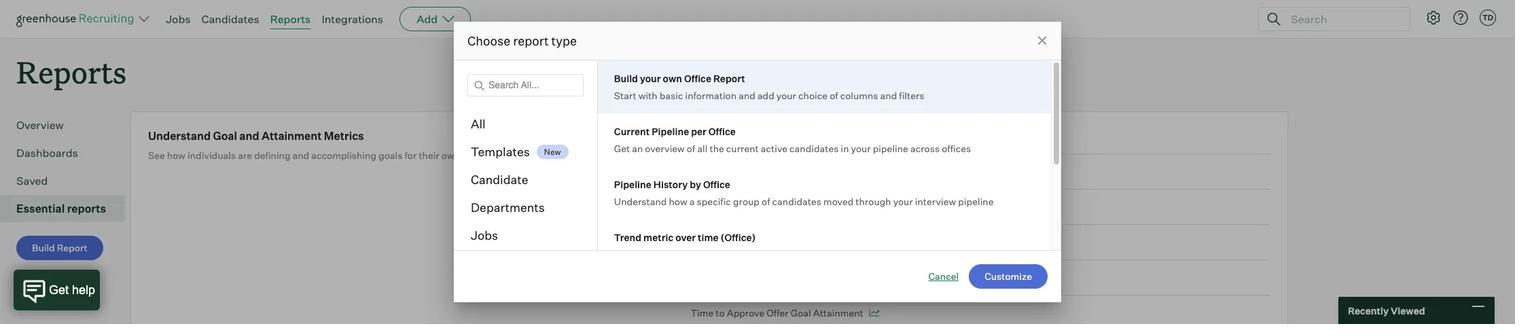 Task type: vqa. For each thing, say whether or not it's contained in the screenshot.
options.
no



Task type: locate. For each thing, give the bounding box(es) containing it.
0 horizontal spatial offices
[[795, 249, 824, 260]]

3 to from the top
[[716, 272, 725, 283]]

offices down time to review applications goal attainment
[[795, 249, 824, 260]]

icon chart image for time to schedule available candidate goal attainment
[[939, 275, 949, 281]]

individual goals over time
[[691, 131, 810, 142]]

0 vertical spatial understand
[[148, 129, 211, 143]]

1 vertical spatial pipeline
[[958, 196, 994, 207]]

a for key
[[642, 249, 648, 260]]

0 vertical spatial icon chart image
[[892, 204, 902, 211]]

your
[[640, 73, 661, 84], [777, 90, 796, 101], [851, 143, 871, 154], [893, 196, 913, 207], [773, 249, 793, 260]]

0 horizontal spatial build
[[32, 242, 55, 254]]

1 vertical spatial of
[[687, 143, 695, 154]]

start
[[614, 90, 636, 101]]

0 vertical spatial offices
[[942, 143, 971, 154]]

1 vertical spatial jobs
[[471, 228, 498, 243]]

of
[[830, 90, 838, 101], [687, 143, 695, 154], [762, 196, 770, 207]]

an
[[632, 143, 643, 154]]

across
[[910, 143, 940, 154], [741, 249, 771, 260]]

pipeline right in
[[873, 143, 908, 154]]

to left schedule
[[716, 272, 725, 283]]

your inside trend metric over time (office) trend a key metric over time across your offices
[[773, 249, 793, 260]]

time to submit scorecards goal attainment
[[691, 201, 887, 213]]

2 horizontal spatial icon chart image
[[939, 275, 949, 281]]

and right defining at the top left of the page
[[293, 150, 309, 161]]

1 horizontal spatial how
[[669, 196, 687, 207]]

current
[[726, 143, 759, 154]]

attainment for time to submit scorecards goal attainment
[[836, 201, 887, 213]]

0 vertical spatial time
[[698, 232, 719, 243]]

add
[[417, 12, 438, 26]]

0 vertical spatial over
[[676, 232, 696, 243]]

time down trend metric over time (office) trend a key metric over time across your offices
[[691, 272, 714, 283]]

offices inside current pipeline per office get an overview of all the current active candidates in your pipeline across offices
[[942, 143, 971, 154]]

1 vertical spatial office
[[709, 126, 736, 137]]

offices up interview
[[942, 143, 971, 154]]

how right see
[[167, 150, 186, 161]]

0 vertical spatial a
[[689, 196, 695, 207]]

offices
[[942, 143, 971, 154], [795, 249, 824, 260]]

office for by
[[703, 179, 730, 190]]

report down essential reports link
[[57, 242, 87, 254]]

candidates
[[790, 143, 839, 154], [772, 196, 821, 207]]

time inside 'link'
[[691, 237, 714, 248]]

office
[[684, 73, 711, 84], [709, 126, 736, 137], [703, 179, 730, 190]]

jobs down departments
[[471, 228, 498, 243]]

your down "applications"
[[773, 249, 793, 260]]

pipeline
[[652, 126, 689, 137], [614, 179, 652, 190]]

attainment inside 'link'
[[841, 237, 892, 248]]

time for review
[[691, 237, 714, 248]]

a inside pipeline history by office understand how a specific group of candidates moved through your interview pipeline
[[689, 196, 695, 207]]

own
[[663, 73, 682, 84], [441, 150, 460, 161]]

time left approve
[[691, 307, 714, 319]]

get
[[614, 143, 630, 154]]

applications
[[761, 237, 817, 248]]

jobs left candidates
[[166, 12, 191, 26]]

goals
[[378, 150, 403, 161]]

customize
[[985, 270, 1032, 282]]

jobs link
[[166, 12, 191, 26]]

0 horizontal spatial pipeline
[[873, 143, 908, 154]]

are
[[238, 150, 252, 161]]

a inside trend metric over time (office) trend a key metric over time across your offices
[[642, 249, 648, 260]]

1 horizontal spatial across
[[910, 143, 940, 154]]

0 vertical spatial candidates
[[790, 143, 839, 154]]

current
[[614, 126, 650, 137]]

0 vertical spatial office
[[684, 73, 711, 84]]

jobs inside choose report type dialog
[[471, 228, 498, 243]]

1 vertical spatial icon chart image
[[939, 275, 949, 281]]

understand up see
[[148, 129, 211, 143]]

1 horizontal spatial icon chart image
[[892, 204, 902, 211]]

offices inside trend metric over time (office) trend a key metric over time across your offices
[[795, 249, 824, 260]]

candidate inside choose report type dialog
[[471, 172, 528, 187]]

0 vertical spatial of
[[830, 90, 838, 101]]

and
[[739, 90, 755, 101], [880, 90, 897, 101], [239, 129, 259, 143], [293, 150, 309, 161], [503, 150, 520, 161]]

jobs
[[166, 12, 191, 26], [471, 228, 498, 243]]

integrations
[[322, 12, 383, 26]]

1 horizontal spatial a
[[689, 196, 695, 207]]

1 vertical spatial across
[[741, 249, 771, 260]]

1 vertical spatial metric
[[667, 249, 696, 260]]

pipeline right interview
[[958, 196, 994, 207]]

1 vertical spatial candidate
[[813, 272, 859, 283]]

office inside build your own office report start with basic information and add your choice of columns and filters
[[684, 73, 711, 84]]

candidates
[[201, 12, 259, 26]]

0 horizontal spatial report
[[57, 242, 87, 254]]

to left review
[[716, 237, 725, 248]]

0 vertical spatial candidate
[[471, 172, 528, 187]]

candidates inside pipeline history by office understand how a specific group of candidates moved through your interview pipeline
[[772, 196, 821, 207]]

metrics
[[324, 129, 364, 143]]

metric
[[643, 232, 674, 243], [667, 249, 696, 260]]

time left the '(office)'
[[691, 237, 714, 248]]

1 horizontal spatial own
[[663, 73, 682, 84]]

1 horizontal spatial build
[[614, 73, 638, 84]]

understand goal and attainment metrics see how individuals are defining and accomplishing goals for their own personal and team development
[[148, 129, 605, 161]]

0 horizontal spatial over
[[676, 232, 696, 243]]

2 vertical spatial icon chart image
[[869, 310, 879, 317]]

a down by
[[689, 196, 695, 207]]

understand down the history
[[614, 196, 667, 207]]

0 vertical spatial reports
[[270, 12, 311, 26]]

information
[[685, 90, 737, 101]]

personal
[[462, 150, 501, 161]]

1 vertical spatial own
[[441, 150, 460, 161]]

1 vertical spatial understand
[[614, 196, 667, 207]]

1 horizontal spatial report
[[713, 73, 745, 84]]

Search text field
[[1288, 9, 1398, 29]]

0 horizontal spatial how
[[167, 150, 186, 161]]

time down by
[[691, 201, 714, 213]]

icon chart image
[[892, 204, 902, 211], [939, 275, 949, 281], [869, 310, 879, 317]]

pipeline down an
[[614, 179, 652, 190]]

candidates up time to review applications goal attainment
[[772, 196, 821, 207]]

1 horizontal spatial of
[[762, 196, 770, 207]]

pipeline inside current pipeline per office get an overview of all the current active candidates in your pipeline across offices
[[873, 143, 908, 154]]

1 horizontal spatial over
[[698, 249, 717, 260]]

0 vertical spatial how
[[167, 150, 186, 161]]

understand inside understand goal and attainment metrics see how individuals are defining and accomplishing goals for their own personal and team development
[[148, 129, 211, 143]]

dashboards link
[[16, 145, 120, 161]]

configure image
[[1425, 10, 1442, 26]]

office up 'the'
[[709, 126, 736, 137]]

0 vertical spatial jobs
[[166, 12, 191, 26]]

greenhouse recruiting image
[[16, 11, 139, 27]]

their
[[419, 150, 439, 161]]

2 to from the top
[[716, 237, 725, 248]]

1 horizontal spatial jobs
[[471, 228, 498, 243]]

office up specific
[[703, 179, 730, 190]]

1 vertical spatial pipeline
[[614, 179, 652, 190]]

understand
[[148, 129, 211, 143], [614, 196, 667, 207]]

0 horizontal spatial own
[[441, 150, 460, 161]]

pipeline inside pipeline history by office understand how a specific group of candidates moved through your interview pipeline
[[958, 196, 994, 207]]

1 horizontal spatial pipeline
[[652, 126, 689, 137]]

current pipeline per office get an overview of all the current active candidates in your pipeline across offices
[[614, 126, 971, 154]]

of right choice
[[830, 90, 838, 101]]

report
[[713, 73, 745, 84], [57, 242, 87, 254]]

build report button
[[16, 236, 103, 260]]

attainment for time to review applications goal attainment
[[841, 237, 892, 248]]

goal for time to review applications goal attainment
[[819, 237, 839, 248]]

0 vertical spatial trend
[[614, 232, 641, 243]]

1 vertical spatial trend
[[614, 249, 640, 260]]

of left all
[[687, 143, 695, 154]]

office inside pipeline history by office understand how a specific group of candidates moved through your interview pipeline
[[703, 179, 730, 190]]

1 to from the top
[[716, 201, 725, 213]]

filters
[[899, 90, 924, 101]]

0 horizontal spatial icon chart image
[[869, 310, 879, 317]]

1 vertical spatial candidates
[[772, 196, 821, 207]]

metric up key
[[643, 232, 674, 243]]

trend
[[614, 232, 641, 243], [614, 249, 640, 260]]

reports right candidates
[[270, 12, 311, 26]]

time right over
[[787, 131, 810, 142]]

1 vertical spatial build
[[32, 242, 55, 254]]

1 horizontal spatial reports
[[270, 12, 311, 26]]

goal inside time to review applications goal attainment 'link'
[[819, 237, 839, 248]]

build inside build your own office report start with basic information and add your choice of columns and filters
[[614, 73, 638, 84]]

of inside build your own office report start with basic information and add your choice of columns and filters
[[830, 90, 838, 101]]

to inside 'link'
[[716, 237, 725, 248]]

2 horizontal spatial of
[[830, 90, 838, 101]]

over
[[676, 232, 696, 243], [698, 249, 717, 260]]

of right group
[[762, 196, 770, 207]]

pipeline up overview
[[652, 126, 689, 137]]

0 horizontal spatial understand
[[148, 129, 211, 143]]

across down review
[[741, 249, 771, 260]]

1 vertical spatial how
[[669, 196, 687, 207]]

time for schedule
[[691, 272, 714, 283]]

build
[[614, 73, 638, 84], [32, 242, 55, 254]]

recently viewed
[[1348, 305, 1425, 316]]

0 vertical spatial pipeline
[[873, 143, 908, 154]]

reports down greenhouse recruiting "image"
[[16, 52, 126, 92]]

to
[[716, 201, 725, 213], [716, 237, 725, 248], [716, 272, 725, 283], [716, 307, 725, 319]]

2 vertical spatial office
[[703, 179, 730, 190]]

understand inside pipeline history by office understand how a specific group of candidates moved through your interview pipeline
[[614, 196, 667, 207]]

type
[[551, 33, 577, 48]]

time left the '(office)'
[[698, 232, 719, 243]]

icon chart image for time to submit scorecards goal attainment
[[892, 204, 902, 211]]

over right key
[[698, 249, 717, 260]]

build down essential
[[32, 242, 55, 254]]

0 vertical spatial own
[[663, 73, 682, 84]]

icon chart image for time to approve offer goal attainment
[[869, 310, 879, 317]]

2 vertical spatial of
[[762, 196, 770, 207]]

0 vertical spatial build
[[614, 73, 638, 84]]

see
[[148, 150, 165, 161]]

group
[[733, 196, 760, 207]]

recently
[[1348, 305, 1389, 316]]

0 vertical spatial metric
[[643, 232, 674, 243]]

and up are
[[239, 129, 259, 143]]

goal
[[213, 129, 237, 143], [814, 201, 834, 213], [819, 237, 839, 248], [861, 272, 881, 283], [791, 307, 811, 319]]

1 vertical spatial time
[[719, 249, 739, 260]]

a left key
[[642, 249, 648, 260]]

1 horizontal spatial understand
[[614, 196, 667, 207]]

history
[[653, 179, 688, 190]]

build for build your own office report start with basic information and add your choice of columns and filters
[[614, 73, 638, 84]]

to for approve
[[716, 307, 725, 319]]

the
[[710, 143, 724, 154]]

4 to from the top
[[716, 307, 725, 319]]

0 horizontal spatial reports
[[16, 52, 126, 92]]

0 vertical spatial report
[[713, 73, 745, 84]]

1 vertical spatial report
[[57, 242, 87, 254]]

0 horizontal spatial a
[[642, 249, 648, 260]]

0 horizontal spatial across
[[741, 249, 771, 260]]

time
[[787, 131, 810, 142], [691, 201, 714, 213], [691, 237, 714, 248], [691, 272, 714, 283], [691, 307, 714, 319]]

by
[[690, 179, 701, 190]]

cancel link
[[928, 270, 959, 283]]

office up information
[[684, 73, 711, 84]]

choice
[[798, 90, 828, 101]]

in
[[841, 143, 849, 154]]

1 horizontal spatial pipeline
[[958, 196, 994, 207]]

1 vertical spatial reports
[[16, 52, 126, 92]]

1 vertical spatial a
[[642, 249, 648, 260]]

accomplishing
[[311, 150, 376, 161]]

office inside current pipeline per office get an overview of all the current active candidates in your pipeline across offices
[[709, 126, 736, 137]]

0 horizontal spatial of
[[687, 143, 695, 154]]

your right through
[[893, 196, 913, 207]]

reports
[[270, 12, 311, 26], [16, 52, 126, 92]]

across up interview
[[910, 143, 940, 154]]

attainment
[[262, 129, 322, 143], [836, 201, 887, 213], [841, 237, 892, 248], [883, 272, 934, 283], [813, 307, 863, 319]]

of inside pipeline history by office understand how a specific group of candidates moved through your interview pipeline
[[762, 196, 770, 207]]

available
[[770, 272, 811, 283]]

own up basic
[[663, 73, 682, 84]]

a
[[689, 196, 695, 207], [642, 249, 648, 260]]

report up information
[[713, 73, 745, 84]]

own right their
[[441, 150, 460, 161]]

overview
[[645, 143, 685, 154]]

time down review
[[719, 249, 739, 260]]

scorecards
[[761, 201, 812, 213]]

1 vertical spatial offices
[[795, 249, 824, 260]]

how down the history
[[669, 196, 687, 207]]

candidate right available
[[813, 272, 859, 283]]

customize button
[[969, 264, 1048, 289]]

0 horizontal spatial candidate
[[471, 172, 528, 187]]

to left submit
[[716, 201, 725, 213]]

0 horizontal spatial pipeline
[[614, 179, 652, 190]]

over left the '(office)'
[[676, 232, 696, 243]]

1 horizontal spatial offices
[[942, 143, 971, 154]]

0 vertical spatial pipeline
[[652, 126, 689, 137]]

your right in
[[851, 143, 871, 154]]

candidates left in
[[790, 143, 839, 154]]

0 vertical spatial across
[[910, 143, 940, 154]]

candidate down templates
[[471, 172, 528, 187]]

build inside button
[[32, 242, 55, 254]]

metric right key
[[667, 249, 696, 260]]

build up start
[[614, 73, 638, 84]]

time to review applications goal attainment link
[[691, 225, 1271, 260]]

to left approve
[[716, 307, 725, 319]]

pipeline for your
[[873, 143, 908, 154]]



Task type: describe. For each thing, give the bounding box(es) containing it.
overview link
[[16, 117, 120, 133]]

report
[[513, 33, 549, 48]]

your inside pipeline history by office understand how a specific group of candidates moved through your interview pipeline
[[893, 196, 913, 207]]

your up with
[[640, 73, 661, 84]]

pipeline inside pipeline history by office understand how a specific group of candidates moved through your interview pipeline
[[614, 179, 652, 190]]

saved
[[16, 174, 48, 188]]

2 trend from the top
[[614, 249, 640, 260]]

interview
[[915, 196, 956, 207]]

td button
[[1480, 10, 1496, 26]]

for
[[405, 150, 417, 161]]

(office)
[[721, 232, 756, 243]]

templates
[[471, 144, 530, 159]]

moved
[[823, 196, 854, 207]]

schedule
[[727, 272, 768, 283]]

report inside build report button
[[57, 242, 87, 254]]

1 trend from the top
[[614, 232, 641, 243]]

to for schedule
[[716, 272, 725, 283]]

build for build report
[[32, 242, 55, 254]]

build your own office report start with basic information and add your choice of columns and filters
[[614, 73, 924, 101]]

columns
[[840, 90, 878, 101]]

goal for time to approve offer goal attainment
[[791, 307, 811, 319]]

attainment inside understand goal and attainment metrics see how individuals are defining and accomplishing goals for their own personal and team development
[[262, 129, 322, 143]]

attainment for time to approve offer goal attainment
[[813, 307, 863, 319]]

offer
[[767, 307, 789, 319]]

viewed
[[1391, 305, 1425, 316]]

0 horizontal spatial jobs
[[166, 12, 191, 26]]

and left filters
[[880, 90, 897, 101]]

over
[[763, 131, 785, 142]]

per
[[691, 126, 707, 137]]

approve
[[727, 307, 765, 319]]

review
[[727, 237, 759, 248]]

integrations link
[[322, 12, 383, 26]]

Search All... text field
[[467, 74, 584, 96]]

defining
[[254, 150, 290, 161]]

candidates link
[[201, 12, 259, 26]]

goal inside understand goal and attainment metrics see how individuals are defining and accomplishing goals for their own personal and team development
[[213, 129, 237, 143]]

pipeline inside current pipeline per office get an overview of all the current active candidates in your pipeline across offices
[[652, 126, 689, 137]]

overview
[[16, 118, 64, 132]]

add
[[758, 90, 774, 101]]

goal for time to submit scorecards goal attainment
[[814, 201, 834, 213]]

own inside understand goal and attainment metrics see how individuals are defining and accomplishing goals for their own personal and team development
[[441, 150, 460, 161]]

pipeline for interview
[[958, 196, 994, 207]]

and left team
[[503, 150, 520, 161]]

individual goals over time link
[[691, 129, 1271, 154]]

key
[[650, 249, 665, 260]]

candidates inside current pipeline per office get an overview of all the current active candidates in your pipeline across offices
[[790, 143, 839, 154]]

essential
[[16, 202, 65, 216]]

time to approve offer goal attainment
[[691, 307, 863, 319]]

through
[[856, 196, 891, 207]]

1 horizontal spatial candidate
[[813, 272, 859, 283]]

and left 'add' on the top of page
[[739, 90, 755, 101]]

saved link
[[16, 173, 120, 189]]

how inside pipeline history by office understand how a specific group of candidates moved through your interview pipeline
[[669, 196, 687, 207]]

office for own
[[684, 73, 711, 84]]

your right 'add' on the top of page
[[777, 90, 796, 101]]

a for specific
[[689, 196, 695, 207]]

to for submit
[[716, 201, 725, 213]]

individual
[[691, 131, 734, 142]]

across inside current pipeline per office get an overview of all the current active candidates in your pipeline across offices
[[910, 143, 940, 154]]

how inside understand goal and attainment metrics see how individuals are defining and accomplishing goals for their own personal and team development
[[167, 150, 186, 161]]

td
[[1482, 13, 1494, 22]]

development
[[546, 150, 605, 161]]

essential reports link
[[16, 201, 120, 217]]

all
[[697, 143, 708, 154]]

0 horizontal spatial time
[[698, 232, 719, 243]]

choose report type
[[467, 33, 577, 48]]

add button
[[400, 7, 471, 31]]

own inside build your own office report start with basic information and add your choice of columns and filters
[[663, 73, 682, 84]]

departments
[[471, 200, 545, 215]]

of inside current pipeline per office get an overview of all the current active candidates in your pipeline across offices
[[687, 143, 695, 154]]

dashboards
[[16, 146, 78, 160]]

cancel
[[928, 270, 959, 282]]

with
[[639, 90, 657, 101]]

individuals
[[188, 150, 236, 161]]

reports
[[67, 202, 106, 216]]

office for per
[[709, 126, 736, 137]]

time to review applications goal attainment
[[691, 237, 892, 248]]

td button
[[1477, 7, 1499, 29]]

trend metric over time (office) trend a key metric over time across your offices
[[614, 232, 824, 260]]

goals
[[736, 131, 761, 142]]

essential reports
[[16, 202, 106, 216]]

1 horizontal spatial time
[[719, 249, 739, 260]]

choose report type dialog
[[454, 22, 1061, 324]]

time for approve
[[691, 307, 714, 319]]

team
[[522, 150, 544, 161]]

all
[[471, 116, 486, 131]]

new
[[544, 147, 561, 157]]

active
[[761, 143, 788, 154]]

choose
[[467, 33, 511, 48]]

pipeline history by office understand how a specific group of candidates moved through your interview pipeline
[[614, 179, 994, 207]]

1 vertical spatial over
[[698, 249, 717, 260]]

build report
[[32, 242, 87, 254]]

reports link
[[270, 12, 311, 26]]

your inside current pipeline per office get an overview of all the current active candidates in your pipeline across offices
[[851, 143, 871, 154]]

submit
[[727, 201, 759, 213]]

across inside trend metric over time (office) trend a key metric over time across your offices
[[741, 249, 771, 260]]

report inside build your own office report start with basic information and add your choice of columns and filters
[[713, 73, 745, 84]]

specific
[[697, 196, 731, 207]]

to for review
[[716, 237, 725, 248]]

time to schedule available candidate goal attainment
[[691, 272, 934, 283]]

time for submit
[[691, 201, 714, 213]]

basic
[[660, 90, 683, 101]]



